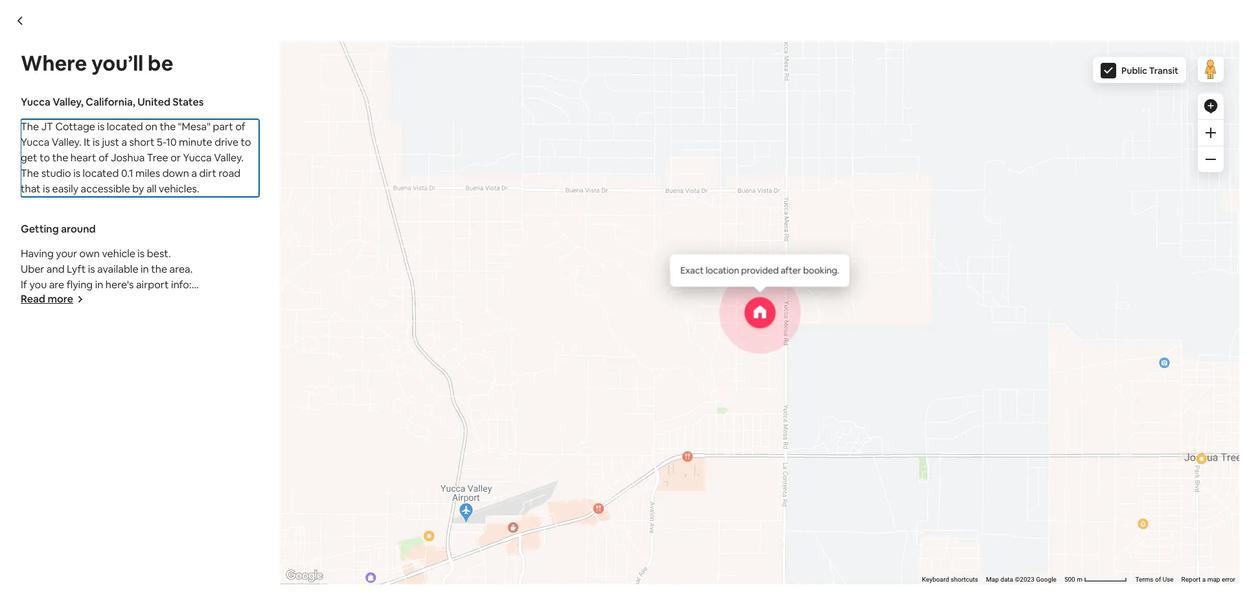 Task type: locate. For each thing, give the bounding box(es) containing it.
terms of use for terms of use link for 500 m button associated with report a map error link corresponding to the google map
showing 1 point of interest. 'region'
[[884, 458, 923, 465]]

0 horizontal spatial transit
[[898, 179, 927, 190]]

that
[[21, 182, 41, 196], [485, 527, 504, 540]]

0 vertical spatial ©2023
[[764, 458, 783, 465]]

show
[[278, 37, 305, 51], [262, 551, 289, 565]]

use for the google map
showing 1 point of interest. 'region'
[[912, 458, 923, 465]]

1 horizontal spatial terms of use
[[1136, 576, 1174, 583]]

0 horizontal spatial in
[[95, 278, 103, 292]]

or
[[171, 151, 181, 165], [872, 511, 882, 525]]

terms of use link for 500 m button associated with report a map error link corresponding to the google map
showing 1 point of interest. 'region'
[[884, 458, 923, 465]]

on
[[145, 120, 157, 134], [387, 511, 399, 525]]

1 vertical spatial by
[[596, 527, 608, 540]]

shortcuts
[[700, 458, 727, 465], [951, 576, 979, 583]]

·
[[862, 34, 864, 45]]

terms of use inside where you'll be dialog
[[1136, 576, 1174, 583]]

0 horizontal spatial part
[[213, 120, 233, 134]]

studio up show more button
[[283, 527, 313, 540]]

1 horizontal spatial the jt cottage is located on the "mesa" part of yucca valley. it is just a short 5-10 minute drive to get to the heart of joshua tree or yucca valley. the studio is located 0.1 miles down a dirt road that is easily accessible by all vehicles.
[[262, 511, 945, 540]]

5- inside where you'll be dialog
[[157, 135, 166, 149]]

1 horizontal spatial "mesa"
[[420, 511, 452, 525]]

500
[[813, 458, 824, 465], [1065, 576, 1076, 583]]

vehicle
[[102, 247, 135, 261]]

keyboard shortcuts button
[[671, 457, 727, 467], [922, 576, 979, 585]]

a
[[121, 135, 127, 149], [191, 167, 197, 180], [951, 458, 955, 465], [590, 511, 596, 525], [433, 527, 439, 540], [1203, 576, 1206, 583]]

joshua inside where you'll be dialog
[[111, 151, 145, 165]]

report a map error for report a map error link corresponding to the google map
showing 1 point of interest. 'region'
[[930, 458, 984, 465]]

show all 413 reviews button
[[262, 29, 391, 60]]

413 for ·
[[867, 34, 879, 45]]

info:
[[171, 278, 192, 292]]

valley,
[[53, 95, 84, 109], [294, 487, 325, 500]]

the jt cottage is located on the "mesa" part of yucca valley. it is just a short 5-10 minute drive to get to the heart of joshua tree or yucca valley. the studio is located 0.1 miles down a dirt road that is easily accessible by all vehicles.
[[21, 120, 251, 196], [262, 511, 945, 540]]

1 vertical spatial keyboard
[[922, 576, 949, 583]]

0 vertical spatial report
[[930, 458, 950, 465]]

or inside where you'll be dialog
[[171, 151, 181, 165]]

accessible inside where you'll be dialog
[[81, 182, 130, 196]]

0 horizontal spatial vehicles.
[[159, 182, 199, 196]]

0 horizontal spatial report a map error
[[930, 458, 984, 465]]

map
[[735, 458, 748, 465], [986, 576, 999, 583]]

0 vertical spatial report a map error
[[930, 458, 984, 465]]

terms
[[884, 458, 902, 465], [1136, 576, 1154, 583]]

google image for the google map
showing 1 point of interest. 'region'
[[266, 450, 308, 466]]

1 horizontal spatial google
[[1036, 576, 1057, 583]]

valley.
[[52, 135, 81, 149], [214, 151, 244, 165], [521, 511, 550, 525], [915, 511, 945, 525]]

1 horizontal spatial be
[[348, 122, 366, 141]]

miles
[[136, 167, 160, 180], [377, 527, 402, 540]]

report a map error link inside where you'll be dialog
[[1182, 576, 1236, 583]]

1 horizontal spatial where you'll be
[[262, 122, 366, 141]]

0 horizontal spatial or
[[171, 151, 181, 165]]

down
[[162, 167, 189, 180], [404, 527, 431, 540]]

by
[[132, 182, 144, 196], [596, 527, 608, 540]]

1 horizontal spatial united
[[379, 487, 412, 500]]

keyboard shortcuts for google map
showing 8 points of interest. region
[[922, 576, 979, 583]]

all
[[307, 37, 318, 51], [146, 182, 157, 196], [610, 527, 620, 540]]

"mesa" inside where you'll be dialog
[[178, 120, 211, 134]]

get inside where you'll be dialog
[[21, 151, 37, 165]]

413
[[867, 34, 879, 45], [320, 37, 336, 51]]

0 vertical spatial terms of use link
[[884, 458, 923, 465]]

error
[[971, 458, 984, 465], [1222, 576, 1236, 583]]

m for the google map
showing 1 point of interest. 'region'
[[826, 458, 831, 465]]

transit left drag pegman onto the map to open street view icon at the top of the page
[[898, 179, 927, 190]]

map inside where you'll be dialog
[[986, 576, 999, 583]]

your stay location, map pin image
[[744, 297, 776, 328]]

google inside where you'll be dialog
[[1036, 576, 1057, 583]]

1 vertical spatial in
[[95, 278, 103, 292]]

if
[[21, 278, 27, 292]]

map
[[956, 458, 969, 465], [1208, 576, 1221, 583]]

public transit left drag pegman onto the map to open street view icon at the top of the page
[[870, 179, 927, 190]]

use inside where you'll be dialog
[[1163, 576, 1174, 583]]

1 vertical spatial more
[[291, 551, 317, 565]]

1 vertical spatial shortcuts
[[951, 576, 979, 583]]

you
[[29, 278, 47, 292]]

where
[[21, 50, 87, 76], [262, 122, 307, 141]]

1 vertical spatial all
[[146, 182, 157, 196]]

in up airport
[[141, 262, 149, 276]]

of
[[235, 120, 246, 134], [99, 151, 109, 165], [904, 458, 910, 465], [477, 511, 487, 525], [800, 511, 810, 525], [1155, 576, 1161, 583]]

the
[[160, 120, 176, 134], [52, 151, 68, 165], [151, 262, 167, 276], [401, 511, 418, 525], [754, 511, 770, 525]]

zoom out image
[[1206, 154, 1216, 165], [955, 268, 965, 279]]

terms of use for terms of use link in where you'll be dialog
[[1136, 576, 1174, 583]]

0 horizontal spatial zoom out image
[[955, 268, 965, 279]]

show inside button
[[278, 37, 305, 51]]

be for valley,
[[348, 122, 366, 141]]

1 horizontal spatial use
[[1163, 576, 1174, 583]]

states
[[173, 95, 204, 109], [414, 487, 446, 500]]

map inside where you'll be dialog
[[1208, 576, 1221, 583]]

getting around
[[21, 222, 96, 236]]

terms for google map
showing 8 points of interest. region
[[1136, 576, 1154, 583]]

0 vertical spatial down
[[162, 167, 189, 180]]

report a map error for report a map error link within where you'll be dialog
[[1182, 576, 1236, 583]]

0 horizontal spatial ©2023
[[764, 458, 783, 465]]

1 vertical spatial 5-
[[626, 511, 635, 525]]

1 vertical spatial down
[[404, 527, 431, 540]]

drag pegman onto the map to open street view image
[[947, 170, 973, 196]]

report
[[930, 458, 950, 465], [1182, 576, 1201, 583]]

transit
[[1150, 65, 1179, 76], [898, 179, 927, 190]]

0 vertical spatial on
[[145, 120, 157, 134]]

413 for all
[[320, 37, 336, 51]]

where inside dialog
[[21, 50, 87, 76]]

part
[[213, 120, 233, 134], [455, 511, 475, 525]]

1 horizontal spatial 10
[[635, 511, 645, 525]]

1 horizontal spatial report a map error link
[[1182, 576, 1236, 583]]

map for the google map
showing 1 point of interest. 'region'
[[735, 458, 748, 465]]

1 horizontal spatial ©2023
[[1015, 576, 1035, 583]]

1 vertical spatial data
[[1001, 576, 1014, 583]]

in right flying
[[95, 278, 103, 292]]

500 m inside where you'll be dialog
[[1065, 576, 1084, 583]]

0 horizontal spatial by
[[132, 182, 144, 196]]

report inside where you'll be dialog
[[1182, 576, 1201, 583]]

road
[[219, 167, 241, 180], [460, 527, 482, 540]]

0 horizontal spatial tree
[[147, 151, 168, 165]]

keyboard for the google map
showing 1 point of interest. 'region'
[[671, 458, 698, 465]]

1 horizontal spatial report
[[1182, 576, 1201, 583]]

0 vertical spatial data
[[749, 458, 762, 465]]

0 horizontal spatial 10
[[166, 135, 177, 149]]

0 vertical spatial it
[[84, 135, 90, 149]]

where for yucca
[[262, 122, 307, 141]]

report a map error
[[930, 458, 984, 465], [1182, 576, 1236, 583]]

map for report a map error link corresponding to the google map
showing 1 point of interest. 'region'
[[956, 458, 969, 465]]

10
[[166, 135, 177, 149], [635, 511, 645, 525]]

heart inside where you'll be dialog
[[71, 151, 96, 165]]

1 vertical spatial ©2023
[[1015, 576, 1035, 583]]

keyboard shortcuts for the google map
showing 1 point of interest. 'region'
[[671, 458, 727, 465]]

0 horizontal spatial report
[[930, 458, 950, 465]]

1 vertical spatial terms of use link
[[1136, 576, 1174, 583]]

error inside where you'll be dialog
[[1222, 576, 1236, 583]]

data for keyboard shortcuts button in the where you'll be dialog
[[1001, 576, 1014, 583]]

1 horizontal spatial transit
[[1150, 65, 1179, 76]]

©2023 inside where you'll be dialog
[[1015, 576, 1035, 583]]

0 vertical spatial m
[[826, 458, 831, 465]]

lyft
[[67, 262, 86, 276]]

terms of use link
[[884, 458, 923, 465], [1136, 576, 1174, 583]]

1 horizontal spatial by
[[596, 527, 608, 540]]

all inside where you'll be dialog
[[146, 182, 157, 196]]

1 horizontal spatial 413
[[867, 34, 879, 45]]

terms of use link for 500 m button for report a map error link within where you'll be dialog
[[1136, 576, 1174, 583]]

public inside where you'll be dialog
[[1122, 65, 1148, 76]]

1 vertical spatial use
[[1163, 576, 1174, 583]]

0 vertical spatial get
[[21, 151, 37, 165]]

0 vertical spatial studio
[[41, 167, 71, 180]]

transit left drag pegman onto the map to open street view image
[[1150, 65, 1179, 76]]

1 horizontal spatial keyboard shortcuts button
[[922, 576, 979, 585]]

1 vertical spatial part
[[455, 511, 475, 525]]

be inside dialog
[[148, 50, 173, 76]]

best.
[[147, 247, 171, 261]]

to
[[241, 135, 251, 149], [40, 151, 50, 165], [710, 511, 720, 525], [741, 511, 751, 525]]

4.96 · 413 reviews
[[845, 34, 908, 45]]

show more
[[262, 551, 317, 565]]

0 vertical spatial dirt
[[199, 167, 216, 180]]

minute
[[179, 135, 212, 149], [648, 511, 681, 525]]

heart
[[71, 151, 96, 165], [772, 511, 798, 525]]

1 vertical spatial keyboard shortcuts button
[[922, 576, 979, 585]]

0 horizontal spatial down
[[162, 167, 189, 180]]

0 horizontal spatial the jt cottage is located on the "mesa" part of yucca valley. it is just a short 5-10 minute drive to get to the heart of joshua tree or yucca valley. the studio is located 0.1 miles down a dirt road that is easily accessible by all vehicles.
[[21, 120, 251, 196]]

california,
[[86, 95, 135, 109], [327, 487, 377, 500]]

reviews
[[881, 34, 908, 45], [338, 37, 376, 51]]

0 vertical spatial 0.1
[[121, 167, 133, 180]]

1 horizontal spatial road
[[460, 527, 482, 540]]

shortcuts inside where you'll be dialog
[[951, 576, 979, 583]]

500 m
[[813, 458, 833, 465], [1065, 576, 1084, 583]]

public transit
[[1122, 65, 1179, 76], [870, 179, 927, 190]]

m inside where you'll be dialog
[[1077, 576, 1083, 583]]

public transit left drag pegman onto the map to open street view image
[[1122, 65, 1179, 76]]

terms of use
[[884, 458, 923, 465], [1136, 576, 1174, 583]]

united
[[138, 95, 171, 109], [379, 487, 412, 500]]

yucca
[[21, 95, 50, 109], [21, 135, 49, 149], [183, 151, 212, 165], [262, 487, 292, 500], [490, 511, 518, 525], [884, 511, 913, 525]]

yucca valley, california, united states
[[21, 95, 204, 109], [262, 487, 446, 500]]

500 m button
[[809, 457, 880, 467], [1061, 575, 1132, 585]]

data
[[749, 458, 762, 465], [1001, 576, 1014, 583]]

cottage
[[55, 120, 95, 134], [297, 511, 337, 525]]

reviews inside button
[[338, 37, 376, 51]]

terms inside where you'll be dialog
[[1136, 576, 1154, 583]]

m
[[826, 458, 831, 465], [1077, 576, 1083, 583]]

0 horizontal spatial public
[[870, 179, 896, 190]]

0 vertical spatial public transit
[[1122, 65, 1179, 76]]

1 vertical spatial that
[[485, 527, 504, 540]]

just
[[102, 135, 119, 149], [571, 511, 588, 525]]

1 horizontal spatial part
[[455, 511, 475, 525]]

studio up getting around
[[41, 167, 71, 180]]

keyboard
[[671, 458, 698, 465], [922, 576, 949, 583]]

0 horizontal spatial 413
[[320, 37, 336, 51]]

in
[[141, 262, 149, 276], [95, 278, 103, 292]]

1 horizontal spatial in
[[141, 262, 149, 276]]

minute inside where you'll be dialog
[[179, 135, 212, 149]]

500 m button for report a map error link within where you'll be dialog
[[1061, 575, 1132, 585]]

public
[[1122, 65, 1148, 76], [870, 179, 896, 190]]

1 vertical spatial short
[[598, 511, 623, 525]]

the
[[21, 120, 39, 134], [21, 167, 39, 180], [262, 511, 281, 525], [262, 527, 281, 540]]

0 vertical spatial road
[[219, 167, 241, 180]]

joshua
[[111, 151, 145, 165], [812, 511, 846, 525]]

0 vertical spatial minute
[[179, 135, 212, 149]]

500 inside where you'll be dialog
[[1065, 576, 1076, 583]]

it inside where you'll be dialog
[[84, 135, 90, 149]]

0 vertical spatial drive
[[215, 135, 239, 149]]

accessible
[[81, 182, 130, 196], [545, 527, 594, 540]]

0 horizontal spatial shortcuts
[[700, 458, 727, 465]]

1 horizontal spatial down
[[404, 527, 431, 540]]

0 horizontal spatial keyboard shortcuts button
[[671, 457, 727, 467]]

the inside having your own vehicle is best. uber and lyft is available in the area. if you are flying in here's airport info:
[[151, 262, 167, 276]]

google image
[[266, 450, 308, 466], [283, 568, 326, 585]]

1 horizontal spatial vehicles.
[[623, 527, 663, 540]]

around
[[61, 222, 96, 236]]

0 horizontal spatial states
[[173, 95, 204, 109]]

jt
[[41, 120, 53, 134], [283, 511, 295, 525]]

©2023
[[764, 458, 783, 465], [1015, 576, 1035, 583]]

0 horizontal spatial united
[[138, 95, 171, 109]]

1 vertical spatial 500 m
[[1065, 576, 1084, 583]]

keyboard shortcuts button inside where you'll be dialog
[[922, 576, 979, 585]]

be
[[148, 50, 173, 76], [348, 122, 366, 141]]

more inside where you'll be dialog
[[48, 292, 73, 306]]

report for report a map error link corresponding to the google map
showing 1 point of interest. 'region'
[[930, 458, 950, 465]]

0 vertical spatial 500
[[813, 458, 824, 465]]

shortcuts for 500 m button associated with report a map error link corresponding to the google map
showing 1 point of interest. 'region' keyboard shortcuts button
[[700, 458, 727, 465]]

500 for google map
showing 8 points of interest. region
[[1065, 576, 1076, 583]]

0 vertical spatial tree
[[147, 151, 168, 165]]

you'll for around
[[91, 50, 143, 76]]

1 horizontal spatial public transit
[[1122, 65, 1179, 76]]

1 vertical spatial terms
[[1136, 576, 1154, 583]]

you'll
[[91, 50, 143, 76], [310, 122, 345, 141]]

1 vertical spatial tree
[[848, 511, 870, 525]]

be for around
[[148, 50, 173, 76]]

keyboard shortcuts inside where you'll be dialog
[[922, 576, 979, 583]]

all inside button
[[307, 37, 318, 51]]

located
[[107, 120, 143, 134], [83, 167, 119, 180], [349, 511, 385, 525], [324, 527, 361, 540]]

map for report a map error link within where you'll be dialog
[[1208, 576, 1221, 583]]

"mesa"
[[178, 120, 211, 134], [420, 511, 452, 525]]

1 horizontal spatial yucca valley, california, united states
[[262, 487, 446, 500]]

0 vertical spatial by
[[132, 182, 144, 196]]

easily
[[52, 182, 78, 196], [516, 527, 542, 540]]

data for 500 m button associated with report a map error link corresponding to the google map
showing 1 point of interest. 'region' keyboard shortcuts button
[[749, 458, 762, 465]]

413 inside show all 413 reviews button
[[320, 37, 336, 51]]

you'll inside dialog
[[91, 50, 143, 76]]

1 horizontal spatial just
[[571, 511, 588, 525]]

0 horizontal spatial 5-
[[157, 135, 166, 149]]

vehicles.
[[159, 182, 199, 196], [623, 527, 663, 540]]

report a map error link
[[930, 458, 984, 465], [1182, 576, 1236, 583]]

report a map error inside where you'll be dialog
[[1182, 576, 1236, 583]]

0 vertical spatial zoom out image
[[1206, 154, 1216, 165]]

it
[[84, 135, 90, 149], [552, 511, 559, 525]]

0 horizontal spatial accessible
[[81, 182, 130, 196]]

keyboard shortcuts
[[671, 458, 727, 465], [922, 576, 979, 583]]

where you'll be inside where you'll be dialog
[[21, 50, 173, 76]]

more
[[48, 292, 73, 306], [291, 551, 317, 565]]

0 vertical spatial report a map error link
[[930, 458, 984, 465]]

having your own vehicle is best. uber and lyft is available in the area. if you are flying in here's airport info:
[[21, 247, 193, 292]]

airport
[[136, 278, 169, 292]]

data inside where you'll be dialog
[[1001, 576, 1014, 583]]

tree inside where you'll be dialog
[[147, 151, 168, 165]]

0 horizontal spatial california,
[[86, 95, 135, 109]]

terms of use link inside where you'll be dialog
[[1136, 576, 1174, 583]]

0 horizontal spatial where
[[21, 50, 87, 76]]

tree
[[147, 151, 168, 165], [848, 511, 870, 525]]

0 vertical spatial keyboard shortcuts
[[671, 458, 727, 465]]

5-
[[157, 135, 166, 149], [626, 511, 635, 525]]

0 vertical spatial just
[[102, 135, 119, 149]]

1 horizontal spatial reviews
[[881, 34, 908, 45]]

report for report a map error link within where you'll be dialog
[[1182, 576, 1201, 583]]

1 vertical spatial yucca valley, california, united states
[[262, 487, 446, 500]]

short
[[129, 135, 155, 149], [598, 511, 623, 525]]

1 horizontal spatial joshua
[[812, 511, 846, 525]]

map data ©2023 google inside where you'll be dialog
[[986, 576, 1057, 583]]

google
[[785, 458, 805, 465], [1036, 576, 1057, 583]]

google for report a map error link within where you'll be dialog
[[1036, 576, 1057, 583]]

0.1
[[121, 167, 133, 180], [363, 527, 375, 540]]

where you'll be
[[21, 50, 173, 76], [262, 122, 366, 141]]

dirt
[[199, 167, 216, 180], [441, 527, 458, 540]]

0 vertical spatial states
[[173, 95, 204, 109]]

error for report a map error link corresponding to the google map
showing 1 point of interest. 'region'
[[971, 458, 984, 465]]

©2023 for google map
showing 8 points of interest. region
[[1015, 576, 1035, 583]]

keyboard for google map
showing 8 points of interest. region
[[922, 576, 949, 583]]

keyboard inside where you'll be dialog
[[922, 576, 949, 583]]

california, inside where you'll be dialog
[[86, 95, 135, 109]]



Task type: vqa. For each thing, say whether or not it's contained in the screenshot.
night in Kerhonkson, New York 251 miles away Nov 5 – 10 $214 night
no



Task type: describe. For each thing, give the bounding box(es) containing it.
keyboard shortcuts button for 500 m button associated with report a map error link corresponding to the google map
showing 1 point of interest. 'region'
[[671, 457, 727, 467]]

show all 413 reviews
[[278, 37, 376, 51]]

read
[[21, 292, 45, 306]]

by inside where you'll be dialog
[[132, 182, 144, 196]]

google map
showing 1 point of interest. region
[[172, 43, 1002, 540]]

report a map error link for google map
showing 8 points of interest. region
[[1182, 576, 1236, 583]]

short inside where you'll be dialog
[[129, 135, 155, 149]]

map data ©2023 google for google map
showing 8 points of interest. region
[[986, 576, 1057, 583]]

you'll for valley,
[[310, 122, 345, 141]]

error for report a map error link within where you'll be dialog
[[1222, 576, 1236, 583]]

1 vertical spatial 10
[[635, 511, 645, 525]]

©2023 for the google map
showing 1 point of interest. 'region'
[[764, 458, 783, 465]]

1 vertical spatial miles
[[377, 527, 402, 540]]

flying
[[67, 278, 93, 292]]

shortcuts for keyboard shortcuts button in the where you'll be dialog
[[951, 576, 979, 583]]

easily inside where you'll be dialog
[[52, 182, 78, 196]]

1 horizontal spatial drive
[[683, 511, 707, 525]]

keyboard shortcuts button for 500 m button for report a map error link within where you'll be dialog
[[922, 576, 979, 585]]

your stay location, map pin image
[[610, 295, 641, 326]]

1 vertical spatial jt
[[283, 511, 295, 525]]

read more button
[[21, 292, 84, 306]]

google image for google map
showing 8 points of interest. region
[[283, 568, 326, 585]]

4.96
[[845, 34, 861, 45]]

1 vertical spatial public
[[870, 179, 896, 190]]

1 vertical spatial heart
[[772, 511, 798, 525]]

1 vertical spatial cottage
[[297, 511, 337, 525]]

show more button
[[262, 551, 327, 565]]

1 horizontal spatial dirt
[[441, 527, 458, 540]]

add a place to the map image
[[1203, 99, 1219, 114]]

states inside where you'll be dialog
[[173, 95, 204, 109]]

1 horizontal spatial it
[[552, 511, 559, 525]]

miles inside where you'll be dialog
[[136, 167, 160, 180]]

1 vertical spatial zoom out image
[[955, 268, 965, 279]]

available
[[97, 262, 138, 276]]

getting
[[21, 222, 59, 236]]

1 horizontal spatial get
[[722, 511, 739, 525]]

1 horizontal spatial short
[[598, 511, 623, 525]]

studio inside where you'll be dialog
[[41, 167, 71, 180]]

map for google map
showing 8 points of interest. region
[[986, 576, 999, 583]]

drag pegman onto the map to open street view image
[[1198, 56, 1224, 82]]

transit inside where you'll be dialog
[[1150, 65, 1179, 76]]

1 vertical spatial easily
[[516, 527, 542, 540]]

1 vertical spatial or
[[872, 511, 882, 525]]

1 vertical spatial minute
[[648, 511, 681, 525]]

500 m for 500 m button for report a map error link within where you'll be dialog
[[1065, 576, 1084, 583]]

united inside where you'll be dialog
[[138, 95, 171, 109]]

1 horizontal spatial 5-
[[626, 511, 635, 525]]

1 vertical spatial the jt cottage is located on the "mesa" part of yucca valley. it is just a short 5-10 minute drive to get to the heart of joshua tree or yucca valley. the studio is located 0.1 miles down a dirt road that is easily accessible by all vehicles.
[[262, 511, 945, 540]]

1 horizontal spatial studio
[[283, 527, 313, 540]]

reviews for 4.96 · 413 reviews
[[881, 34, 908, 45]]

vehicles. inside where you'll be dialog
[[159, 182, 199, 196]]

more for show more
[[291, 551, 317, 565]]

dirt inside where you'll be dialog
[[199, 167, 216, 180]]

report a map error link for the google map
showing 1 point of interest. 'region'
[[930, 458, 984, 465]]

drive inside where you'll be dialog
[[215, 135, 239, 149]]

where you'll be for valley,
[[262, 122, 366, 141]]

use for google map
showing 8 points of interest. region
[[1163, 576, 1174, 583]]

here's
[[106, 278, 134, 292]]

where you'll be dialog
[[0, 0, 1260, 605]]

10 inside where you'll be dialog
[[166, 135, 177, 149]]

yucca valley, california, united states inside where you'll be dialog
[[21, 95, 204, 109]]

having
[[21, 247, 54, 261]]

down inside where you'll be dialog
[[162, 167, 189, 180]]

500 for the google map
showing 1 point of interest. 'region'
[[813, 458, 824, 465]]

1 vertical spatial transit
[[898, 179, 927, 190]]

the jt cottage is located on the "mesa" part of yucca valley. it is just a short 5-10 minute drive to get to the heart of joshua tree or yucca valley. the studio is located 0.1 miles down a dirt road that is easily accessible by all vehicles. inside where you'll be dialog
[[21, 120, 251, 196]]

2 vertical spatial all
[[610, 527, 620, 540]]

google map
showing 8 points of interest. region
[[141, 0, 1260, 605]]

where you'll be for around
[[21, 50, 173, 76]]

1 vertical spatial just
[[571, 511, 588, 525]]

public transit inside where you'll be dialog
[[1122, 65, 1179, 76]]

1 vertical spatial 0.1
[[363, 527, 375, 540]]

500 m for 500 m button associated with report a map error link corresponding to the google map
showing 1 point of interest. 'region'
[[813, 458, 833, 465]]

1 vertical spatial accessible
[[545, 527, 594, 540]]

1 vertical spatial valley,
[[294, 487, 325, 500]]

area.
[[170, 262, 193, 276]]

just inside where you'll be dialog
[[102, 135, 119, 149]]

road inside where you'll be dialog
[[219, 167, 241, 180]]

0 horizontal spatial public transit
[[870, 179, 927, 190]]

google for report a map error link corresponding to the google map
showing 1 point of interest. 'region'
[[785, 458, 805, 465]]

0 vertical spatial in
[[141, 262, 149, 276]]

jt inside where you'll be dialog
[[41, 120, 53, 134]]

own
[[79, 247, 100, 261]]

that inside where you'll be dialog
[[21, 182, 41, 196]]

uber
[[21, 262, 44, 276]]

map data ©2023 google for the google map
showing 1 point of interest. 'region'
[[735, 458, 805, 465]]

show for show all 413 reviews
[[278, 37, 305, 51]]

where for getting
[[21, 50, 87, 76]]

terms for the google map
showing 1 point of interest. 'region'
[[884, 458, 902, 465]]

500 m button for report a map error link corresponding to the google map
showing 1 point of interest. 'region'
[[809, 457, 880, 467]]

are
[[49, 278, 64, 292]]

1 horizontal spatial zoom out image
[[1206, 154, 1216, 165]]

more for read more
[[48, 292, 73, 306]]

1 horizontal spatial states
[[414, 487, 446, 500]]

1 vertical spatial on
[[387, 511, 399, 525]]

part inside where you'll be dialog
[[213, 120, 233, 134]]

and
[[47, 262, 65, 276]]

1 vertical spatial road
[[460, 527, 482, 540]]

on inside where you'll be dialog
[[145, 120, 157, 134]]

zoom in image
[[1206, 128, 1216, 138]]

valley, inside where you'll be dialog
[[53, 95, 84, 109]]

reviews for show all 413 reviews
[[338, 37, 376, 51]]

show for show more
[[262, 551, 289, 565]]

1 vertical spatial california,
[[327, 487, 377, 500]]

read more
[[21, 292, 73, 306]]

1 horizontal spatial tree
[[848, 511, 870, 525]]

m for google map
showing 8 points of interest. region
[[1077, 576, 1083, 583]]

your
[[56, 247, 77, 261]]

cottage inside where you'll be dialog
[[55, 120, 95, 134]]

0.1 inside where you'll be dialog
[[121, 167, 133, 180]]



